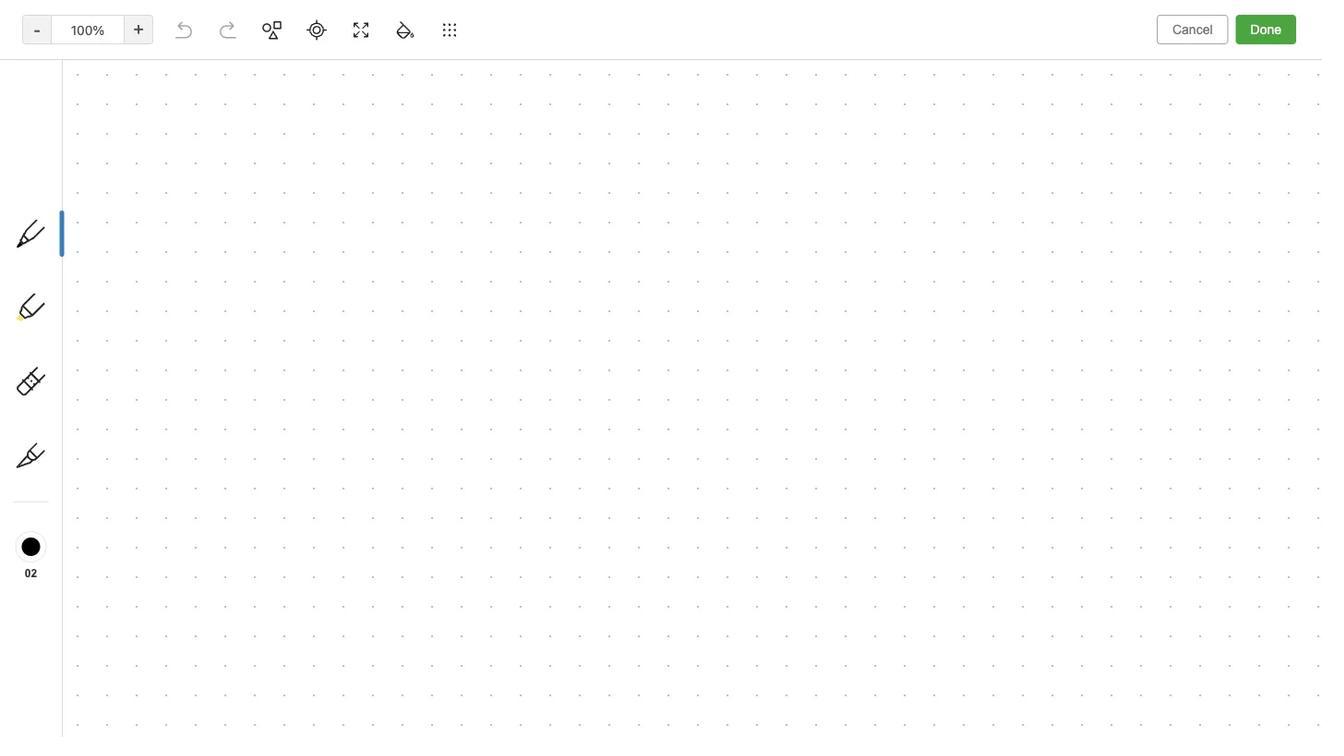 Task type: vqa. For each thing, say whether or not it's contained in the screenshot.
Note List element
yes



Task type: describe. For each thing, give the bounding box(es) containing it.
share
[[1227, 51, 1263, 67]]

you
[[1176, 52, 1196, 66]]

grocery
[[246, 254, 295, 269]]

tags
[[42, 311, 70, 326]]

shared with me
[[41, 340, 133, 356]]

sugar
[[307, 273, 342, 288]]

shortcuts button
[[0, 175, 221, 204]]

shared with me link
[[0, 333, 221, 363]]

new
[[41, 106, 67, 121]]

22
[[246, 312, 259, 325]]

notes for notes
[[261, 55, 312, 77]]

upgrade
[[95, 663, 150, 678]]

Search text field
[[24, 54, 198, 87]]

tasks
[[41, 241, 74, 256]]

trash
[[41, 381, 74, 396]]

changes
[[1225, 712, 1272, 726]]

only
[[1147, 52, 1173, 66]]

first notebook
[[653, 52, 736, 66]]

new button
[[11, 97, 211, 130]]

notebooks link
[[0, 274, 221, 304]]

notes for notes (
[[41, 211, 76, 226]]

all
[[1207, 712, 1221, 726]]

note window element
[[0, 0, 1323, 737]]

first notebook button
[[630, 46, 742, 72]]

cheese
[[345, 273, 390, 288]]

2 notes
[[244, 95, 288, 110]]

2
[[244, 95, 252, 110]]

minutes
[[262, 312, 304, 325]]

list
[[298, 254, 320, 269]]

tasks button
[[0, 234, 221, 263]]

saved
[[1275, 712, 1308, 726]]

notes (
[[41, 211, 85, 226]]

notebook
[[681, 52, 736, 66]]



Task type: locate. For each thing, give the bounding box(es) containing it.
tree
[[0, 145, 222, 636]]

tags button
[[0, 304, 221, 333]]

ago
[[307, 312, 326, 325]]

settings image
[[188, 15, 211, 37]]

shortcuts
[[42, 182, 100, 197]]

trash link
[[0, 374, 221, 404]]

home link
[[0, 145, 222, 175]]

notes
[[255, 95, 288, 110]]

22 minutes ago
[[246, 312, 326, 325]]

0 vertical spatial notes
[[261, 55, 312, 77]]

tree containing home
[[0, 145, 222, 636]]

add a reminder image
[[585, 708, 607, 730]]

eggs
[[273, 273, 303, 288]]

notes inside note list element
[[261, 55, 312, 77]]

upgrade button
[[11, 652, 211, 689]]

all changes saved
[[1207, 712, 1308, 726]]

with
[[86, 340, 111, 356]]

shared
[[41, 340, 83, 356]]

share button
[[1211, 44, 1278, 74]]

me
[[115, 340, 133, 356]]

Note Editor text field
[[0, 0, 1323, 737]]

None search field
[[24, 54, 198, 87]]

expand note image
[[587, 48, 609, 70]]

milk
[[246, 273, 270, 288]]

(
[[81, 212, 85, 226]]

grocery list milk eggs sugar cheese
[[246, 254, 390, 288]]

notes
[[261, 55, 312, 77], [41, 211, 76, 226]]

first
[[653, 52, 678, 66]]

notes left (
[[41, 211, 76, 226]]

notebooks
[[42, 281, 106, 297]]

add tag image
[[616, 708, 638, 730]]

note list element
[[222, 37, 574, 737]]

notes up notes
[[261, 55, 312, 77]]

home
[[41, 152, 76, 167]]

1 vertical spatial notes
[[41, 211, 76, 226]]

1 horizontal spatial notes
[[261, 55, 312, 77]]

only you
[[1147, 52, 1196, 66]]

0 horizontal spatial notes
[[41, 211, 76, 226]]



